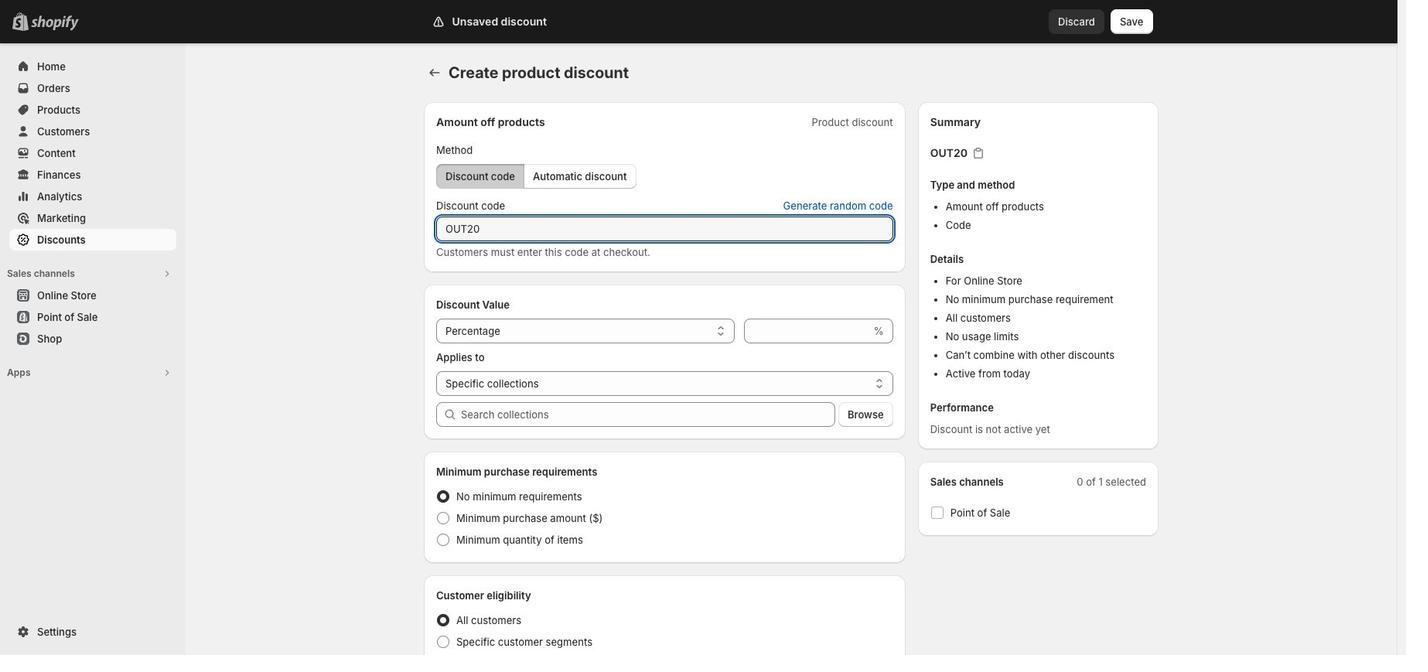 Task type: vqa. For each thing, say whether or not it's contained in the screenshot.
2nd OF from the bottom of the page
no



Task type: describe. For each thing, give the bounding box(es) containing it.
Search collections text field
[[461, 402, 836, 427]]



Task type: locate. For each thing, give the bounding box(es) containing it.
None text field
[[744, 319, 871, 344]]

shopify image
[[31, 15, 79, 31]]

None text field
[[436, 217, 893, 241]]



